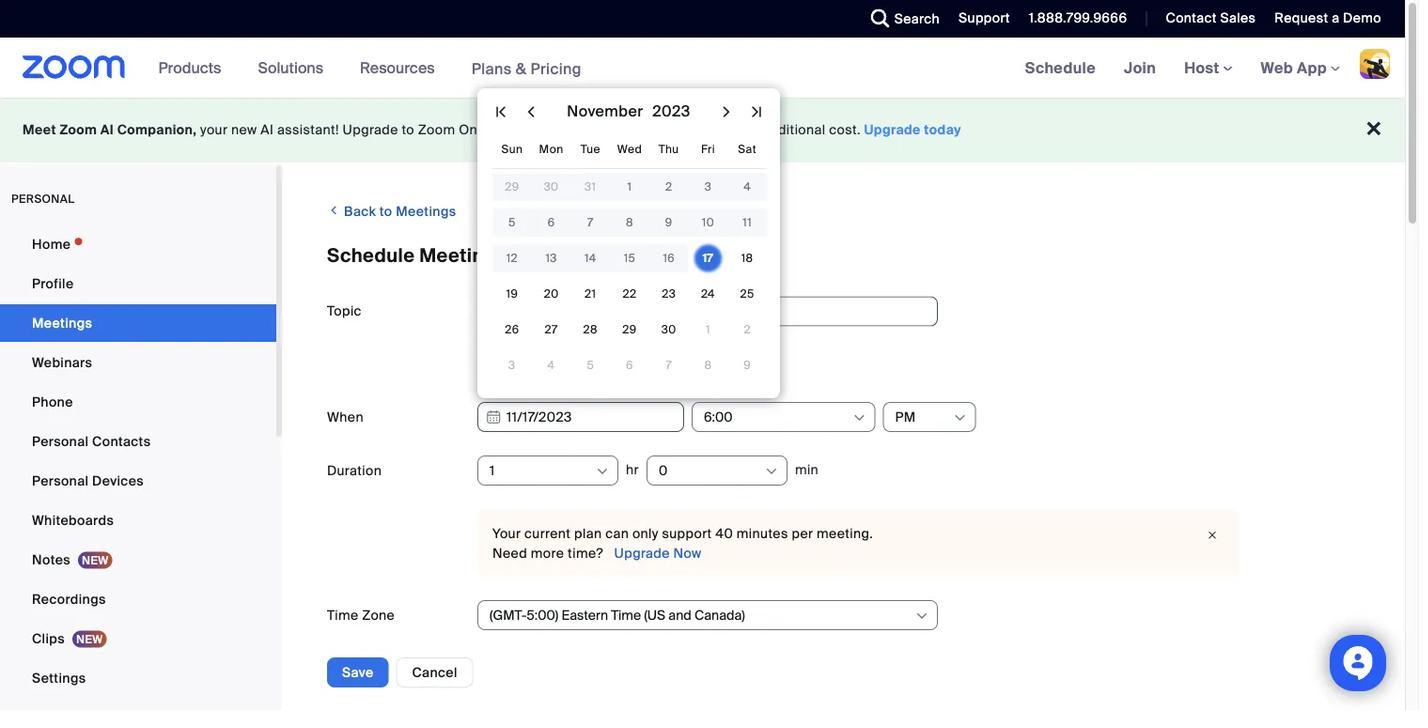 Task type: vqa. For each thing, say whether or not it's contained in the screenshot.
Tabs of my account settings page TAB LIST
no



Task type: describe. For each thing, give the bounding box(es) containing it.
1 for 1 button to the left
[[627, 180, 632, 194]]

26
[[505, 322, 519, 337]]

show options image
[[953, 411, 968, 426]]

1 ai from the left
[[100, 121, 114, 139]]

0 horizontal spatial 4 button
[[540, 354, 563, 377]]

minutes
[[737, 525, 788, 543]]

no
[[742, 121, 759, 139]]

hr
[[626, 461, 639, 479]]

2 ai from the left
[[261, 121, 274, 139]]

3 ai from the left
[[632, 121, 645, 139]]

1 vertical spatial 2
[[744, 322, 751, 337]]

previous month,october 2023 image
[[520, 101, 542, 123]]

cancel
[[412, 664, 457, 681]]

pro
[[489, 121, 511, 139]]

next month,december 2023 image
[[715, 101, 738, 123]]

25
[[740, 287, 754, 301]]

need
[[492, 545, 527, 562]]

schedule for schedule
[[1025, 58, 1096, 78]]

plans & pricing
[[471, 59, 582, 78]]

product information navigation
[[144, 38, 596, 99]]

17
[[703, 251, 713, 266]]

contact sales
[[1166, 9, 1256, 27]]

time zone
[[327, 607, 395, 624]]

28
[[583, 322, 598, 337]]

6 for rightmost "6" button
[[626, 358, 633, 373]]

companion
[[649, 121, 723, 139]]

1.888.799.9666 button up schedule link
[[1029, 9, 1127, 27]]

duration
[[327, 462, 382, 479]]

0 vertical spatial 9
[[665, 215, 673, 230]]

webinars
[[32, 354, 92, 371]]

1 for 1 dropdown button on the bottom
[[490, 462, 495, 479]]

1.888.799.9666 button up join
[[1015, 0, 1132, 38]]

27
[[545, 322, 558, 337]]

11 button
[[736, 211, 759, 234]]

18 button
[[736, 247, 759, 270]]

mon
[[539, 142, 563, 156]]

0 vertical spatial 29
[[505, 180, 519, 194]]

pm button
[[895, 403, 952, 431]]

request
[[1275, 9, 1328, 27]]

add image
[[477, 358, 491, 371]]

save
[[342, 664, 374, 681]]

1 horizontal spatial 8 button
[[697, 354, 719, 377]]

schedule link
[[1011, 38, 1110, 98]]

recordings
[[32, 591, 106, 608]]

1 vertical spatial 4
[[548, 358, 555, 373]]

1 vertical spatial 8
[[704, 358, 712, 373]]

support
[[959, 9, 1010, 27]]

meet zoom ai companion, footer
[[0, 98, 1405, 163]]

1 horizontal spatial 30 button
[[658, 319, 680, 341]]

When text field
[[477, 402, 684, 432]]

home link
[[0, 226, 276, 263]]

12
[[506, 251, 518, 266]]

meeting
[[419, 244, 496, 268]]

1 horizontal spatial meetings
[[396, 203, 456, 220]]

2 horizontal spatial upgrade
[[864, 121, 921, 139]]

access
[[566, 121, 612, 139]]

november button
[[562, 101, 648, 121]]

description
[[528, 356, 603, 373]]

banner containing products
[[0, 38, 1405, 99]]

solutions
[[258, 58, 323, 78]]

0 vertical spatial 4 button
[[736, 176, 759, 198]]

web app
[[1261, 58, 1327, 78]]

31
[[585, 180, 596, 194]]

0 horizontal spatial 6 button
[[540, 211, 563, 234]]

0 vertical spatial 8 button
[[618, 211, 641, 234]]

plan
[[574, 525, 602, 543]]

&
[[516, 59, 527, 78]]

fri
[[701, 142, 715, 156]]

profile picture image
[[1360, 49, 1390, 79]]

upgrade inside your current plan can only support 40 minutes per meeting. need more time? upgrade now
[[614, 545, 670, 562]]

24
[[701, 287, 715, 301]]

webinars link
[[0, 344, 276, 382]]

personal contacts link
[[0, 423, 276, 461]]

6 for leftmost "6" button
[[548, 215, 555, 230]]

per
[[792, 525, 813, 543]]

additional
[[762, 121, 826, 139]]

add description
[[498, 356, 603, 373]]

1 horizontal spatial 29
[[623, 322, 637, 337]]

30 for the top 30 button
[[544, 180, 559, 194]]

and
[[514, 121, 538, 139]]

15
[[624, 251, 636, 266]]

at
[[726, 121, 739, 139]]

1 vertical spatial 7
[[666, 358, 672, 373]]

your
[[492, 525, 521, 543]]

contacts
[[92, 433, 151, 450]]

schedule for schedule meeting
[[327, 244, 415, 268]]

phone link
[[0, 383, 276, 421]]

meetings inside personal menu menu
[[32, 314, 92, 332]]

notes link
[[0, 541, 276, 579]]

2 horizontal spatial to
[[616, 121, 629, 139]]

phone
[[32, 393, 73, 411]]

sun
[[501, 142, 523, 156]]

0 horizontal spatial 7 button
[[579, 211, 602, 234]]

0 horizontal spatial 2 button
[[658, 176, 680, 198]]

2023 button
[[648, 101, 695, 121]]

devices
[[92, 472, 144, 490]]

get
[[542, 121, 563, 139]]

zoom logo image
[[23, 55, 126, 79]]

settings
[[32, 670, 86, 687]]

one
[[459, 121, 486, 139]]

1 horizontal spatial 7 button
[[658, 354, 680, 377]]

0 horizontal spatial 7
[[587, 215, 594, 230]]

zone
[[362, 607, 395, 624]]

2023
[[653, 101, 691, 121]]

1 horizontal spatial to
[[402, 121, 414, 139]]

more
[[531, 545, 564, 562]]

today
[[924, 121, 962, 139]]

25 button
[[736, 283, 759, 305]]

13 button
[[540, 247, 563, 270]]

new
[[231, 121, 257, 139]]

resources button
[[360, 38, 443, 98]]

a
[[1332, 9, 1340, 27]]

cost.
[[829, 121, 861, 139]]

join link
[[1110, 38, 1170, 98]]

1 vertical spatial 9 button
[[736, 354, 759, 377]]

11
[[743, 215, 752, 230]]

1.888.799.9666
[[1029, 9, 1127, 27]]

november
[[567, 101, 643, 121]]



Task type: locate. For each thing, give the bounding box(es) containing it.
1 zoom from the left
[[60, 121, 97, 139]]

15 button
[[618, 247, 641, 270]]

upgrade now link
[[611, 545, 702, 562]]

1 up your
[[490, 462, 495, 479]]

1 button down wed
[[618, 176, 641, 198]]

personal menu menu
[[0, 226, 276, 711]]

request a demo
[[1275, 9, 1382, 27]]

7 button down topic text box
[[658, 354, 680, 377]]

cancel button
[[396, 658, 473, 688]]

1 vertical spatial 9
[[744, 358, 751, 373]]

can
[[605, 525, 629, 543]]

next year,november 2024 image
[[745, 101, 768, 123]]

to right back
[[380, 203, 392, 220]]

1 vertical spatial 1
[[706, 322, 710, 337]]

14
[[585, 251, 596, 266]]

7 button up 14
[[579, 211, 602, 234]]

0 vertical spatial 8
[[626, 215, 633, 230]]

0 horizontal spatial 9 button
[[658, 211, 680, 234]]

1 horizontal spatial upgrade
[[614, 545, 670, 562]]

personal for personal contacts
[[32, 433, 89, 450]]

search
[[895, 10, 940, 27]]

0 horizontal spatial 4
[[548, 358, 555, 373]]

1 horizontal spatial 2 button
[[736, 319, 759, 341]]

1 horizontal spatial 29 button
[[618, 319, 641, 341]]

16 button
[[658, 247, 680, 270]]

20 button
[[540, 283, 563, 305]]

2 down 'thu' at the left top of the page
[[665, 180, 672, 194]]

products button
[[158, 38, 230, 98]]

left image
[[327, 201, 341, 220]]

to down resources dropdown button
[[402, 121, 414, 139]]

29 button
[[501, 176, 523, 198], [618, 319, 641, 341]]

1 vertical spatial 6 button
[[618, 354, 641, 377]]

9 button up select start time text field
[[736, 354, 759, 377]]

meetings up schedule meeting
[[396, 203, 456, 220]]

30 button down mon
[[540, 176, 563, 198]]

0 horizontal spatial 5
[[508, 215, 516, 230]]

0
[[659, 462, 668, 479]]

3 right add image
[[509, 358, 516, 373]]

1 personal from the top
[[32, 433, 89, 450]]

21
[[585, 287, 596, 301]]

0 vertical spatial 7 button
[[579, 211, 602, 234]]

2 horizontal spatial 1
[[706, 322, 710, 337]]

6 button right description
[[618, 354, 641, 377]]

1 horizontal spatial 6 button
[[618, 354, 641, 377]]

select start time text field
[[704, 403, 851, 431]]

40
[[715, 525, 733, 543]]

thu
[[659, 142, 679, 156]]

30 button down 23 button
[[658, 319, 680, 341]]

personal
[[32, 433, 89, 450], [32, 472, 89, 490]]

1 horizontal spatial 1
[[627, 180, 632, 194]]

meet
[[23, 121, 56, 139]]

1 vertical spatial personal
[[32, 472, 89, 490]]

7 down 31 button
[[587, 215, 594, 230]]

1 horizontal spatial ai
[[261, 121, 274, 139]]

1 for right 1 button
[[706, 322, 710, 337]]

0 vertical spatial 7
[[587, 215, 594, 230]]

0 vertical spatial 6
[[548, 215, 555, 230]]

4 button up 11
[[736, 176, 759, 198]]

7
[[587, 215, 594, 230], [666, 358, 672, 373]]

0 vertical spatial 2 button
[[658, 176, 680, 198]]

4 up 11
[[744, 180, 751, 194]]

0 horizontal spatial 2
[[665, 180, 672, 194]]

personal
[[11, 192, 75, 206]]

november 2023
[[567, 101, 691, 121]]

3 for the leftmost 3 button
[[509, 358, 516, 373]]

7 down topic text box
[[666, 358, 672, 373]]

app
[[1297, 58, 1327, 78]]

home
[[32, 235, 71, 253]]

5
[[508, 215, 516, 230], [587, 358, 594, 373]]

sales
[[1220, 9, 1256, 27]]

ai right "new"
[[261, 121, 274, 139]]

1 horizontal spatial zoom
[[418, 121, 455, 139]]

0 vertical spatial 5 button
[[501, 211, 523, 234]]

upgrade down the only
[[614, 545, 670, 562]]

personal down phone
[[32, 433, 89, 450]]

0 vertical spatial personal
[[32, 433, 89, 450]]

meetings navigation
[[1011, 38, 1405, 99]]

0 vertical spatial schedule
[[1025, 58, 1096, 78]]

2 personal from the top
[[32, 472, 89, 490]]

schedule down back
[[327, 244, 415, 268]]

add
[[498, 356, 524, 373]]

1 horizontal spatial 30
[[661, 322, 676, 337]]

personal for personal devices
[[32, 472, 89, 490]]

30
[[544, 180, 559, 194], [661, 322, 676, 337]]

1 vertical spatial 4 button
[[540, 354, 563, 377]]

3 button right add image
[[501, 354, 523, 377]]

topic
[[327, 303, 362, 320]]

29 down 22 button
[[623, 322, 637, 337]]

0 horizontal spatial 1 button
[[618, 176, 641, 198]]

0 horizontal spatial upgrade
[[343, 121, 398, 139]]

personal up whiteboards
[[32, 472, 89, 490]]

6
[[548, 215, 555, 230], [626, 358, 633, 373]]

0 horizontal spatial zoom
[[60, 121, 97, 139]]

7 button
[[579, 211, 602, 234], [658, 354, 680, 377]]

12 button
[[501, 247, 523, 270]]

8 button up "15"
[[618, 211, 641, 234]]

0 vertical spatial 5
[[508, 215, 516, 230]]

8 button down topic text box
[[697, 354, 719, 377]]

0 vertical spatial 4
[[744, 180, 751, 194]]

zoom
[[60, 121, 97, 139], [418, 121, 455, 139]]

29 button down sun
[[501, 176, 523, 198]]

notes
[[32, 551, 70, 569]]

time
[[327, 607, 359, 624]]

Topic text field
[[477, 297, 938, 327]]

0 horizontal spatial schedule
[[327, 244, 415, 268]]

0 horizontal spatial 5 button
[[501, 211, 523, 234]]

search button
[[857, 0, 945, 38]]

close image
[[1201, 526, 1224, 545]]

8 button
[[618, 211, 641, 234], [697, 354, 719, 377]]

zoom right meet
[[60, 121, 97, 139]]

upgrade right the cost.
[[864, 121, 921, 139]]

1 horizontal spatial 5 button
[[579, 354, 602, 377]]

0 horizontal spatial 29 button
[[501, 176, 523, 198]]

schedule down 1.888.799.9666
[[1025, 58, 1096, 78]]

1 down the 24 button at the top
[[706, 322, 710, 337]]

1 vertical spatial 29 button
[[618, 319, 641, 341]]

2 button
[[658, 176, 680, 198], [736, 319, 759, 341]]

1 vertical spatial 5
[[587, 358, 594, 373]]

1 down wed
[[627, 180, 632, 194]]

current
[[525, 525, 571, 543]]

1 horizontal spatial 7
[[666, 358, 672, 373]]

3 for the topmost 3 button
[[705, 180, 712, 194]]

24 button
[[697, 283, 719, 305]]

0 vertical spatial 2
[[665, 180, 672, 194]]

support link
[[945, 0, 1015, 38], [959, 9, 1010, 27]]

0 button
[[659, 457, 763, 485]]

1 horizontal spatial 1 button
[[697, 319, 719, 341]]

0 horizontal spatial 8
[[626, 215, 633, 230]]

2 down the 25 button in the right of the page
[[744, 322, 751, 337]]

1 horizontal spatial 3 button
[[697, 176, 719, 198]]

1 vertical spatial 2 button
[[736, 319, 759, 341]]

1 horizontal spatial 9 button
[[736, 354, 759, 377]]

1 vertical spatial 3 button
[[501, 354, 523, 377]]

web
[[1261, 58, 1293, 78]]

to down "november 2023"
[[616, 121, 629, 139]]

your
[[200, 121, 228, 139]]

30 down mon
[[544, 180, 559, 194]]

2 zoom from the left
[[418, 121, 455, 139]]

29
[[505, 180, 519, 194], [623, 322, 637, 337]]

1 vertical spatial 30 button
[[658, 319, 680, 341]]

22
[[623, 287, 637, 301]]

0 horizontal spatial ai
[[100, 121, 114, 139]]

29 button down 22 button
[[618, 319, 641, 341]]

1 button
[[490, 457, 594, 485]]

30 for right 30 button
[[661, 322, 676, 337]]

1 vertical spatial 1 button
[[697, 319, 719, 341]]

zoom left one
[[418, 121, 455, 139]]

0 horizontal spatial to
[[380, 203, 392, 220]]

8 down topic text box
[[704, 358, 712, 373]]

back
[[344, 203, 376, 220]]

1 button down the 24 button at the top
[[697, 319, 719, 341]]

10
[[702, 215, 714, 230]]

5 for the bottommost 5 button
[[587, 358, 594, 373]]

back to meetings
[[341, 203, 456, 220]]

1 vertical spatial 7 button
[[658, 354, 680, 377]]

1 vertical spatial 3
[[509, 358, 516, 373]]

5 up 12
[[508, 215, 516, 230]]

1 horizontal spatial 9
[[744, 358, 751, 373]]

4 down 27 "button"
[[548, 358, 555, 373]]

0 vertical spatial meetings
[[396, 203, 456, 220]]

17 button
[[697, 247, 719, 270]]

30 down 23 button
[[661, 322, 676, 337]]

previous year,november 2022 image
[[490, 101, 512, 123]]

2 button down the 25 button in the right of the page
[[736, 319, 759, 341]]

profile
[[32, 275, 74, 292]]

2 vertical spatial 1
[[490, 462, 495, 479]]

23
[[662, 287, 676, 301]]

upgrade down "product information" navigation
[[343, 121, 398, 139]]

0 horizontal spatial 6
[[548, 215, 555, 230]]

demo
[[1343, 9, 1382, 27]]

8 up "15"
[[626, 215, 633, 230]]

1 vertical spatial 8 button
[[697, 354, 719, 377]]

ai up wed
[[632, 121, 645, 139]]

5 button up 12
[[501, 211, 523, 234]]

9 up 16
[[665, 215, 673, 230]]

1 vertical spatial 29
[[623, 322, 637, 337]]

5 button
[[501, 211, 523, 234], [579, 354, 602, 377]]

6 up "13"
[[548, 215, 555, 230]]

5 down the 28 button
[[587, 358, 594, 373]]

0 vertical spatial 9 button
[[658, 211, 680, 234]]

web app button
[[1261, 58, 1340, 78]]

host button
[[1184, 58, 1233, 78]]

8
[[626, 215, 633, 230], [704, 358, 712, 373]]

1 horizontal spatial 6
[[626, 358, 633, 373]]

1 vertical spatial 5 button
[[579, 354, 602, 377]]

3 up 10
[[705, 180, 712, 194]]

0 horizontal spatial 8 button
[[618, 211, 641, 234]]

16
[[663, 251, 675, 266]]

1 inside 1 dropdown button
[[490, 462, 495, 479]]

29 down sun
[[505, 180, 519, 194]]

ai left companion, on the left of page
[[100, 121, 114, 139]]

2
[[665, 180, 672, 194], [744, 322, 751, 337]]

1 horizontal spatial schedule
[[1025, 58, 1096, 78]]

assistant!
[[277, 121, 339, 139]]

clips link
[[0, 620, 276, 658]]

1 horizontal spatial 2
[[744, 322, 751, 337]]

personal devices link
[[0, 462, 276, 500]]

personal devices
[[32, 472, 144, 490]]

0 vertical spatial 1 button
[[618, 176, 641, 198]]

3
[[705, 180, 712, 194], [509, 358, 516, 373]]

0 horizontal spatial 30 button
[[540, 176, 563, 198]]

1 vertical spatial schedule
[[327, 244, 415, 268]]

5 button down the 28 button
[[579, 354, 602, 377]]

1 button
[[618, 176, 641, 198], [697, 319, 719, 341]]

only
[[632, 525, 659, 543]]

when
[[327, 408, 364, 426]]

26 button
[[501, 319, 523, 341]]

0 vertical spatial 6 button
[[540, 211, 563, 234]]

0 vertical spatial 30 button
[[540, 176, 563, 198]]

banner
[[0, 38, 1405, 99]]

9 button up 16
[[658, 211, 680, 234]]

show options image
[[852, 411, 867, 426], [595, 464, 610, 479], [764, 464, 779, 479], [915, 609, 930, 624]]

1 horizontal spatial 4
[[744, 180, 751, 194]]

2 horizontal spatial ai
[[632, 121, 645, 139]]

1 horizontal spatial 4 button
[[736, 176, 759, 198]]

1
[[627, 180, 632, 194], [706, 322, 710, 337], [490, 462, 495, 479]]

28 button
[[579, 319, 602, 341]]

3 button up 10
[[697, 176, 719, 198]]

support
[[662, 525, 712, 543]]

0 horizontal spatial 1
[[490, 462, 495, 479]]

pm
[[895, 408, 916, 426]]

resources
[[360, 58, 435, 78]]

0 vertical spatial 29 button
[[501, 176, 523, 198]]

select time zone text field
[[490, 602, 914, 630]]

2 button down 'thu' at the left top of the page
[[658, 176, 680, 198]]

6 right description
[[626, 358, 633, 373]]

schedule inside meetings navigation
[[1025, 58, 1096, 78]]

0 horizontal spatial 3
[[509, 358, 516, 373]]

1 horizontal spatial 5
[[587, 358, 594, 373]]

5 for 5 button to the left
[[508, 215, 516, 230]]

9 up select start time text field
[[744, 358, 751, 373]]

meetings up the webinars
[[32, 314, 92, 332]]

0 vertical spatial 30
[[544, 180, 559, 194]]

your current plan can only support 40 minutes per meeting. need more time? upgrade now
[[492, 525, 873, 562]]

9 button
[[658, 211, 680, 234], [736, 354, 759, 377]]

personal contacts
[[32, 433, 151, 450]]

0 horizontal spatial 3 button
[[501, 354, 523, 377]]

contact
[[1166, 9, 1217, 27]]

6 button up "13"
[[540, 211, 563, 234]]

back to meetings link
[[327, 195, 456, 227]]

4 button down 27 "button"
[[540, 354, 563, 377]]

0 vertical spatial 3 button
[[697, 176, 719, 198]]

0 horizontal spatial 9
[[665, 215, 673, 230]]



